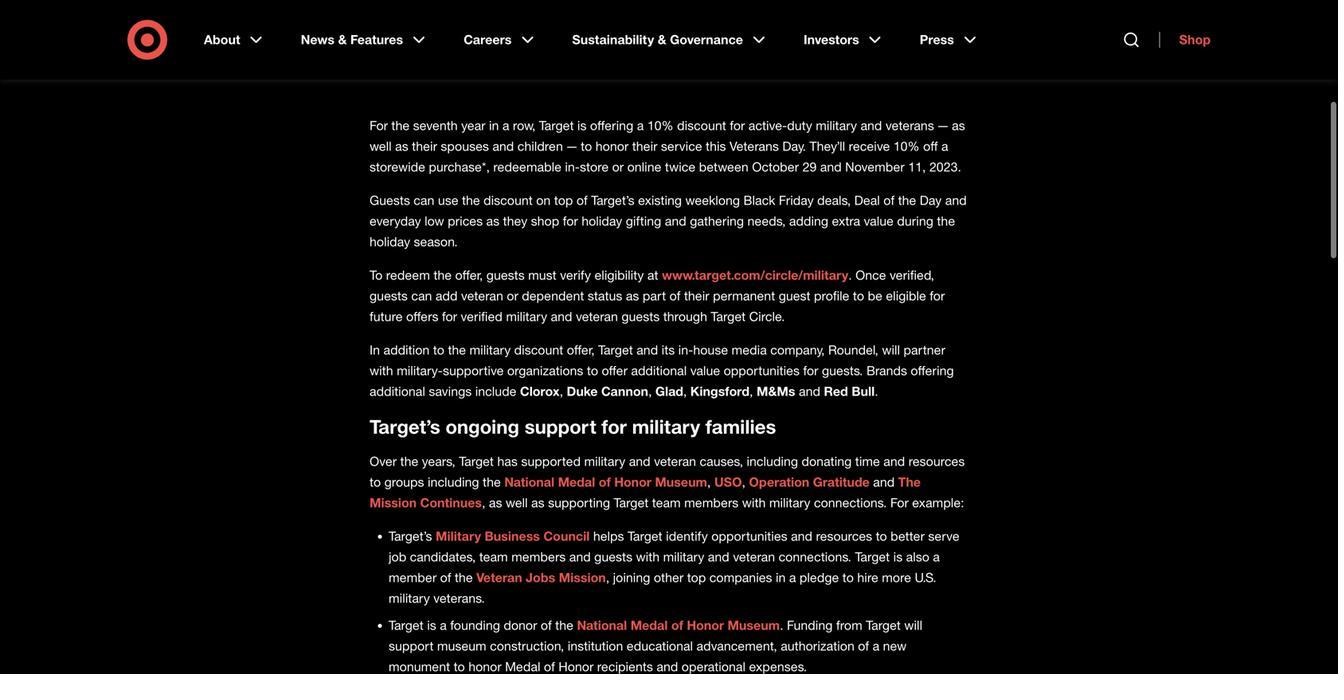Task type: describe. For each thing, give the bounding box(es) containing it.
target's military business council
[[389, 529, 590, 544]]

shop
[[531, 213, 559, 229]]

the inside helps target identify opportunities and resources to better serve job candidates, team members and guests with military and veteran connections. target is also a member of the
[[455, 570, 473, 586]]

offering inside for the seventh year in a row, target is offering a 10% discount for active-duty military and veterans — as well as their spouses and children — to honor their service this veterans day. they'll receive 10% off a storewide purchase*, redeemable in-store or online twice between october 29 and november 11, 2023.
[[590, 118, 634, 133]]

construction,
[[490, 639, 564, 654]]

other
[[654, 570, 684, 586]]

1 vertical spatial .
[[875, 384, 878, 399]]

clorox
[[520, 384, 560, 399]]

the inside in addition to the military discount offer, target and its in-house media company, roundel, will partner with military-supportive organizations to offer additional value opportunities for guests. brands offering additional savings include
[[448, 343, 466, 358]]

0 horizontal spatial holiday
[[370, 234, 410, 250]]

careers
[[464, 32, 512, 47]]

of up the supporting
[[599, 475, 611, 490]]

in inside for the seventh year in a row, target is offering a 10% discount for active-duty military and veterans — as well as their spouses and children — to honor their service this veterans day. they'll receive 10% off a storewide purchase*, redeemable in-store or online twice between october 29 and november 11, 2023.
[[489, 118, 499, 133]]

their inside . once verified, guests can add veteran or dependent status as part of their permanent guest profile to be eligible for future offers for verified military and veteran guests through target circle.
[[684, 288, 709, 304]]

discount inside in addition to the military discount offer, target and its in-house media company, roundel, will partner with military-supportive organizations to offer additional value opportunities for guests. brands offering additional savings include
[[514, 343, 563, 358]]

founding
[[450, 618, 500, 634]]

offer
[[602, 363, 628, 379]]

as up storewide
[[395, 139, 408, 154]]

and down row,
[[493, 139, 514, 154]]

1 vertical spatial including
[[428, 475, 479, 490]]

guests can use the discount on top of target's existing weeklong black friday deals, deal of the day and everyday low prices as they shop for holiday gifting and gathering needs, adding extra value during the holiday season.
[[370, 193, 967, 250]]

a left row,
[[503, 118, 509, 133]]

weeklong
[[686, 193, 740, 208]]

national medal of honor museum , uso , operation gratitude and
[[504, 475, 898, 490]]

target up hire
[[855, 550, 890, 565]]

needs,
[[748, 213, 786, 229]]

, as well as supporting target team members with military connections. for example:
[[482, 495, 964, 511]]

0 horizontal spatial offer,
[[455, 268, 483, 283]]

, inside , joining other top companies in a pledge to hire more u.s. military veterans.
[[606, 570, 610, 586]]

2023.
[[930, 159, 961, 175]]

news
[[301, 32, 335, 47]]

funding
[[787, 618, 833, 634]]

opportunities inside helps target identify opportunities and resources to better serve job candidates, team members and guests with military and veteran connections. target is also a member of the
[[712, 529, 788, 544]]

1 vertical spatial additional
[[370, 384, 425, 399]]

is inside for the seventh year in a row, target is offering a 10% discount for active-duty military and veterans — as well as their spouses and children — to honor their service this veterans day. they'll receive 10% off a storewide purchase*, redeemable in-store or online twice between october 29 and november 11, 2023.
[[577, 118, 587, 133]]

verified
[[461, 309, 503, 325]]

of down store
[[577, 193, 588, 208]]

for inside for the seventh year in a row, target is offering a 10% discount for active-duty military and veterans — as well as their spouses and children — to honor their service this veterans day. they'll receive 10% off a storewide purchase*, redeemable in-store or online twice between october 29 and november 11, 2023.
[[730, 118, 745, 133]]

honor inside . funding from target will support museum construction, institution educational advancement, authorization of a new monument to honor medal of honor recipients and operational expenses.
[[559, 660, 594, 675]]

purchase*,
[[429, 159, 490, 175]]

guests up the future
[[370, 288, 408, 304]]

expenses.
[[749, 660, 807, 675]]

causes,
[[700, 454, 743, 470]]

a right off
[[942, 139, 948, 154]]

members inside helps target identify opportunities and resources to better serve job candidates, team members and guests with military and veteran connections. target is also a member of the
[[512, 550, 566, 565]]

military inside , joining other top companies in a pledge to hire more u.s. military veterans.
[[389, 591, 430, 607]]

job
[[389, 550, 406, 565]]

sustainability & governance
[[572, 32, 743, 47]]

authorization
[[781, 639, 855, 654]]

of down from
[[858, 639, 869, 654]]

value inside in addition to the military discount offer, target and its in-house media company, roundel, will partner with military-supportive organizations to offer additional value opportunities for guests. brands offering additional savings include
[[690, 363, 720, 379]]

and up the
[[884, 454, 905, 470]]

in inside , joining other top companies in a pledge to hire more u.s. military veterans.
[[776, 570, 786, 586]]

online
[[627, 159, 662, 175]]

the up "during" on the top right
[[898, 193, 916, 208]]

target inside . once verified, guests can add veteran or dependent status as part of their permanent guest profile to be eligible for future offers for verified military and veteran guests through target circle.
[[711, 309, 746, 325]]

pledge
[[800, 570, 839, 586]]

children
[[518, 139, 563, 154]]

, left kingsford
[[683, 384, 687, 399]]

families
[[706, 415, 776, 439]]

advancement,
[[697, 639, 777, 654]]

, left duke
[[560, 384, 563, 399]]

active-
[[749, 118, 787, 133]]

offering inside in addition to the military discount offer, target and its in-house media company, roundel, will partner with military-supportive organizations to offer additional value opportunities for guests. brands offering additional savings include
[[911, 363, 954, 379]]

target up monument
[[389, 618, 424, 634]]

features
[[350, 32, 403, 47]]

2 horizontal spatial medal
[[631, 618, 668, 634]]

0 vertical spatial additional
[[631, 363, 687, 379]]

can inside . once verified, guests can add veteran or dependent status as part of their permanent guest profile to be eligible for future offers for verified military and veteran guests through target circle.
[[411, 288, 432, 304]]

duty
[[787, 118, 812, 133]]

of right donor
[[541, 618, 552, 634]]

will inside in addition to the military discount offer, target and its in-house media company, roundel, will partner with military-supportive organizations to offer additional value opportunities for guests. brands offering additional savings include
[[882, 343, 900, 358]]

and left red
[[799, 384, 820, 399]]

deal
[[854, 193, 880, 208]]

0 vertical spatial medal
[[558, 475, 595, 490]]

to inside helps target identify opportunities and resources to better serve job candidates, team members and guests with military and veteran connections. target is also a member of the
[[876, 529, 887, 544]]

and inside in addition to the military discount offer, target and its in-house media company, roundel, will partner with military-supportive organizations to offer additional value opportunities for guests. brands offering additional savings include
[[637, 343, 658, 358]]

offer, inside in addition to the military discount offer, target and its in-house media company, roundel, will partner with military-supportive organizations to offer additional value opportunities for guests. brands offering additional savings include
[[567, 343, 595, 358]]

1 vertical spatial mission
[[559, 570, 606, 586]]

military inside for the seventh year in a row, target is offering a 10% discount for active-duty military and veterans — as well as their spouses and children — to honor their service this veterans day. they'll receive 10% off a storewide purchase*, redeemable in-store or online twice between october 29 and november 11, 2023.
[[816, 118, 857, 133]]

1 vertical spatial for
[[891, 495, 909, 511]]

through
[[663, 309, 707, 325]]

spouses
[[441, 139, 489, 154]]

veteran up verified
[[461, 288, 503, 304]]

target's inside guests can use the discount on top of target's existing weeklong black friday deals, deal of the day and everyday low prices as they shop for holiday gifting and gathering needs, adding extra value during the holiday season.
[[591, 193, 635, 208]]

and down existing
[[665, 213, 687, 229]]

target inside . funding from target will support museum construction, institution educational advancement, authorization of a new monument to honor medal of honor recipients and operational expenses.
[[866, 618, 901, 634]]

the mission continues
[[370, 475, 921, 511]]

time
[[855, 454, 880, 470]]

uso
[[714, 475, 742, 490]]

for inside guests can use the discount on top of target's existing weeklong black friday deals, deal of the day and everyday low prices as they shop for holiday gifting and gathering needs, adding extra value during the holiday season.
[[563, 213, 578, 229]]

store
[[580, 159, 609, 175]]

everyday
[[370, 213, 421, 229]]

this
[[706, 139, 726, 154]]

veteran jobs mission
[[476, 570, 606, 586]]

of right deal on the right of page
[[884, 193, 895, 208]]

kingsford
[[691, 384, 750, 399]]

mission inside 'the mission continues'
[[370, 495, 417, 511]]

1 vertical spatial museum
[[728, 618, 780, 634]]

supportive
[[443, 363, 504, 379]]

and right day
[[945, 193, 967, 208]]

news & features
[[301, 32, 403, 47]]

1 vertical spatial national
[[577, 618, 627, 634]]

, joining other top companies in a pledge to hire more u.s. military veterans.
[[389, 570, 937, 607]]

military inside in addition to the military discount offer, target and its in-house media company, roundel, will partner with military-supportive organizations to offer additional value opportunities for guests. brands offering additional savings include
[[470, 343, 511, 358]]

groups
[[384, 475, 424, 490]]

to left offer
[[587, 363, 598, 379]]

gratitude
[[813, 475, 870, 490]]

institution
[[568, 639, 623, 654]]

guests down part
[[622, 309, 660, 325]]

as up target's military business council
[[489, 495, 502, 511]]

of inside . once verified, guests can add veteran or dependent status as part of their permanent guest profile to be eligible for future offers for verified military and veteran guests through target circle.
[[670, 288, 681, 304]]

museum
[[437, 639, 486, 654]]

continues
[[420, 495, 482, 511]]

day.
[[783, 139, 806, 154]]

well inside for the seventh year in a row, target is offering a 10% discount for active-duty military and veterans — as well as their spouses and children — to honor their service this veterans day. they'll receive 10% off a storewide purchase*, redeemable in-store or online twice between october 29 and november 11, 2023.
[[370, 139, 392, 154]]

guest
[[779, 288, 811, 304]]

recipients
[[597, 660, 653, 675]]

0 vertical spatial support
[[525, 415, 596, 439]]

they'll
[[810, 139, 845, 154]]

2 horizontal spatial with
[[742, 495, 766, 511]]

house
[[693, 343, 728, 358]]

veteran down status
[[576, 309, 618, 325]]

verified,
[[890, 268, 934, 283]]

1 horizontal spatial holiday
[[582, 213, 622, 229]]

top inside guests can use the discount on top of target's existing weeklong black friday deals, deal of the day and everyday low prices as they shop for holiday gifting and gathering needs, adding extra value during the holiday season.
[[554, 193, 573, 208]]

can inside guests can use the discount on top of target's existing weeklong black friday deals, deal of the day and everyday low prices as they shop for holiday gifting and gathering needs, adding extra value during the holiday season.
[[414, 193, 434, 208]]

value inside guests can use the discount on top of target's existing weeklong black friday deals, deal of the day and everyday low prices as they shop for holiday gifting and gathering needs, adding extra value during the holiday season.
[[864, 213, 894, 229]]

part
[[643, 288, 666, 304]]

opportunities inside in addition to the military discount offer, target and its in-house media company, roundel, will partner with military-supportive organizations to offer additional value opportunities for guests. brands offering additional savings include
[[724, 363, 800, 379]]

the up 'groups'
[[400, 454, 418, 470]]

of down construction,
[[544, 660, 555, 675]]

and up receive
[[861, 118, 882, 133]]

redeemable
[[493, 159, 562, 175]]

1 vertical spatial honor
[[687, 618, 724, 634]]

clorox , duke cannon , glad , kingsford , m&ms and red bull .
[[520, 384, 878, 399]]

prices
[[448, 213, 483, 229]]

guests left must at the top left
[[487, 268, 525, 283]]

the up add
[[434, 268, 452, 283]]

existing
[[638, 193, 682, 208]]

row,
[[513, 118, 536, 133]]

for down add
[[442, 309, 457, 325]]

for inside for the seventh year in a row, target is offering a 10% discount for active-duty military and veterans — as well as their spouses and children — to honor their service this veterans day. they'll receive 10% off a storewide purchase*, redeemable in-store or online twice between october 29 and november 11, 2023.
[[370, 118, 388, 133]]

must
[[528, 268, 557, 283]]

the inside for the seventh year in a row, target is offering a 10% discount for active-duty military and veterans — as well as their spouses and children — to honor their service this veterans day. they'll receive 10% off a storewide purchase*, redeemable in-store or online twice between october 29 and november 11, 2023.
[[391, 118, 410, 133]]

and up pledge
[[791, 529, 813, 544]]

identify
[[666, 529, 708, 544]]

to inside over the years, target has supported military and veteran causes, including donating time and resources to groups including the
[[370, 475, 381, 490]]

discount inside for the seventh year in a row, target is offering a 10% discount for active-duty military and veterans — as well as their spouses and children — to honor their service this veterans day. they'll receive 10% off a storewide purchase*, redeemable in-store or online twice between october 29 and november 11, 2023.
[[677, 118, 726, 133]]

partner
[[904, 343, 946, 358]]

and down council
[[569, 550, 591, 565]]

cannon
[[601, 384, 648, 399]]

glad
[[655, 384, 683, 399]]

circle.
[[749, 309, 785, 325]]

, left glad
[[648, 384, 652, 399]]

black
[[744, 193, 775, 208]]

0 vertical spatial honor
[[614, 475, 652, 490]]

military down glad
[[632, 415, 700, 439]]

gifting
[[626, 213, 661, 229]]

redeem
[[386, 268, 430, 283]]

the down 'has'
[[483, 475, 501, 490]]

guests
[[370, 193, 410, 208]]

1 horizontal spatial their
[[632, 139, 658, 154]]

eligibility
[[595, 268, 644, 283]]

veteran inside helps target identify opportunities and resources to better serve job candidates, team members and guests with military and veteran connections. target is also a member of the
[[733, 550, 775, 565]]

press
[[920, 32, 954, 47]]

is inside helps target identify opportunities and resources to better serve job candidates, team members and guests with military and veteran connections. target is also a member of the
[[894, 550, 903, 565]]

in- inside in addition to the military discount offer, target and its in-house media company, roundel, will partner with military-supportive organizations to offer additional value opportunities for guests. brands offering additional savings include
[[678, 343, 693, 358]]

team inside helps target identify opportunities and resources to better serve job candidates, team members and guests with military and veteran connections. target is also a member of the
[[479, 550, 508, 565]]

governance
[[670, 32, 743, 47]]

to redeem the offer, guests must verify eligibility at www.target.com/circle/military
[[370, 268, 849, 283]]

to up military-
[[433, 343, 444, 358]]

connections. inside helps target identify opportunities and resources to better serve job candidates, team members and guests with military and veteran connections. target is also a member of the
[[779, 550, 852, 565]]

october
[[752, 159, 799, 175]]

or inside . once verified, guests can add veteran or dependent status as part of their permanent guest profile to be eligible for future offers for verified military and veteran guests through target circle.
[[507, 288, 518, 304]]

www.target.com/circle/military
[[662, 268, 849, 283]]

brands
[[867, 363, 907, 379]]

in- inside for the seventh year in a row, target is offering a 10% discount for active-duty military and veterans — as well as their spouses and children — to honor their service this veterans day. they'll receive 10% off a storewide purchase*, redeemable in-store or online twice between october 29 and november 11, 2023.
[[565, 159, 580, 175]]

military inside over the years, target has supported military and veteran causes, including donating time and resources to groups including the
[[584, 454, 626, 470]]

, up target's military business council
[[482, 495, 485, 511]]

u.s.
[[915, 570, 937, 586]]

sustainability & governance link
[[561, 19, 780, 61]]

a up museum
[[440, 618, 447, 634]]

discount inside guests can use the discount on top of target's existing weeklong black friday deals, deal of the day and everyday low prices as they shop for holiday gifting and gathering needs, adding extra value during the holiday season.
[[484, 193, 533, 208]]

and up the mission continues link
[[629, 454, 651, 470]]



Task type: vqa. For each thing, say whether or not it's contained in the screenshot.
helping
no



Task type: locate. For each thing, give the bounding box(es) containing it.
1 horizontal spatial well
[[506, 495, 528, 511]]

for
[[370, 118, 388, 133], [891, 495, 909, 511]]

1 vertical spatial is
[[894, 550, 903, 565]]

target inside over the years, target has supported military and veteran causes, including donating time and resources to groups including the
[[459, 454, 494, 470]]

0 vertical spatial team
[[652, 495, 681, 511]]

0 vertical spatial can
[[414, 193, 434, 208]]

top right on on the left
[[554, 193, 573, 208]]

1 horizontal spatial offering
[[911, 363, 954, 379]]

to
[[370, 268, 383, 283]]

well
[[370, 139, 392, 154], [506, 495, 528, 511]]

the left seventh
[[391, 118, 410, 133]]

to left hire
[[843, 570, 854, 586]]

supporting
[[548, 495, 610, 511]]

military inside helps target identify opportunities and resources to better serve job candidates, team members and guests with military and veteran connections. target is also a member of the
[[663, 550, 704, 565]]

1 vertical spatial in-
[[678, 343, 693, 358]]

military
[[436, 529, 481, 544]]

support inside . funding from target will support museum construction, institution educational advancement, authorization of a new monument to honor medal of honor recipients and operational expenses.
[[389, 639, 434, 654]]

2 vertical spatial .
[[780, 618, 783, 634]]

for up storewide
[[370, 118, 388, 133]]

0 horizontal spatial in-
[[565, 159, 580, 175]]

1 vertical spatial —
[[567, 139, 577, 154]]

0 horizontal spatial team
[[479, 550, 508, 565]]

honor up advancement,
[[687, 618, 724, 634]]

1 horizontal spatial for
[[891, 495, 909, 511]]

value down house
[[690, 363, 720, 379]]

honor
[[596, 139, 629, 154], [469, 660, 502, 675]]

1 horizontal spatial mission
[[559, 570, 606, 586]]

a up online
[[637, 118, 644, 133]]

. left "once"
[[849, 268, 852, 283]]

as left the supporting
[[531, 495, 545, 511]]

hire
[[857, 570, 879, 586]]

military down identify
[[663, 550, 704, 565]]

connections.
[[814, 495, 887, 511], [779, 550, 852, 565]]

member
[[389, 570, 437, 586]]

1 horizontal spatial support
[[525, 415, 596, 439]]

, left 'uso' link
[[707, 475, 711, 490]]

0 horizontal spatial &
[[338, 32, 347, 47]]

as up 2023.
[[952, 118, 965, 133]]

0 vertical spatial honor
[[596, 139, 629, 154]]

target up helps
[[614, 495, 649, 511]]

0 vertical spatial mission
[[370, 495, 417, 511]]

with down operation
[[742, 495, 766, 511]]

as left they
[[486, 213, 500, 229]]

investors
[[804, 32, 859, 47]]

target down permanent
[[711, 309, 746, 325]]

& inside "sustainability & governance" link
[[658, 32, 667, 47]]

resources inside over the years, target has supported military and veteran causes, including donating time and resources to groups including the
[[909, 454, 965, 470]]

target's for support
[[370, 415, 440, 439]]

0 vertical spatial discount
[[677, 118, 726, 133]]

members down national medal of honor museum , uso , operation gratitude and
[[684, 495, 739, 511]]

to inside , joining other top companies in a pledge to hire more u.s. military veterans.
[[843, 570, 854, 586]]

military inside . once verified, guests can add veteran or dependent status as part of their permanent guest profile to be eligible for future offers for verified military and veteran guests through target circle.
[[506, 309, 547, 325]]

target's up over
[[370, 415, 440, 439]]

museum up advancement,
[[728, 618, 780, 634]]

honor up store
[[596, 139, 629, 154]]

the down day
[[937, 213, 955, 229]]

target up offer
[[598, 343, 633, 358]]

. inside . once verified, guests can add veteran or dependent status as part of their permanent guest profile to be eligible for future offers for verified military and veteran guests through target circle.
[[849, 268, 852, 283]]

new
[[883, 639, 907, 654]]

1 horizontal spatial resources
[[909, 454, 965, 470]]

to inside . once verified, guests can add veteran or dependent status as part of their permanent guest profile to be eligible for future offers for verified military and veteran guests through target circle.
[[853, 288, 864, 304]]

honor up helps
[[614, 475, 652, 490]]

target's up job
[[389, 529, 432, 544]]

, left the joining
[[606, 570, 610, 586]]

for right eligible
[[930, 288, 945, 304]]

on
[[536, 193, 551, 208]]

honor inside for the seventh year in a row, target is offering a 10% discount for active-duty military and veterans — as well as their spouses and children — to honor their service this veterans day. they'll receive 10% off a storewide purchase*, redeemable in-store or online twice between october 29 and november 11, 2023.
[[596, 139, 629, 154]]

1 horizontal spatial —
[[938, 118, 949, 133]]

opportunities
[[724, 363, 800, 379], [712, 529, 788, 544]]

uso link
[[714, 475, 742, 490]]

with down in
[[370, 363, 393, 379]]

1 horizontal spatial value
[[864, 213, 894, 229]]

1 vertical spatial can
[[411, 288, 432, 304]]

as inside guests can use the discount on top of target's existing weeklong black friday deals, deal of the day and everyday low prices as they shop for holiday gifting and gathering needs, adding extra value during the holiday season.
[[486, 213, 500, 229]]

1 horizontal spatial is
[[577, 118, 587, 133]]

helps
[[593, 529, 624, 544]]

national medal of honor museum link for target is a founding donor of the
[[577, 618, 780, 634]]

members
[[684, 495, 739, 511], [512, 550, 566, 565]]

military up 'they'll'
[[816, 118, 857, 133]]

investors link
[[793, 19, 896, 61]]

a right the also
[[933, 550, 940, 565]]

honor inside . funding from target will support museum construction, institution educational advancement, authorization of a new monument to honor medal of honor recipients and operational expenses.
[[469, 660, 502, 675]]

opportunities down media at the bottom of page
[[724, 363, 800, 379]]

. inside . funding from target will support museum construction, institution educational advancement, authorization of a new monument to honor medal of honor recipients and operational expenses.
[[780, 618, 783, 634]]

0 horizontal spatial members
[[512, 550, 566, 565]]

1 vertical spatial team
[[479, 550, 508, 565]]

1 horizontal spatial team
[[652, 495, 681, 511]]

addition
[[384, 343, 430, 358]]

the up prices
[[462, 193, 480, 208]]

be
[[868, 288, 883, 304]]

1 vertical spatial top
[[687, 570, 706, 586]]

2 vertical spatial medal
[[505, 660, 540, 675]]

for inside in addition to the military discount offer, target and its in-house media company, roundel, will partner with military-supportive organizations to offer additional value opportunities for guests. brands offering additional savings include
[[803, 363, 819, 379]]

gathering
[[690, 213, 744, 229]]

connections. down gratitude
[[814, 495, 887, 511]]

discount up they
[[484, 193, 533, 208]]

media
[[732, 343, 767, 358]]

and inside . once verified, guests can add veteran or dependent status as part of their permanent guest profile to be eligible for future offers for verified military and veteran guests through target circle.
[[551, 309, 572, 325]]

well up military business council link
[[506, 495, 528, 511]]

1 vertical spatial offer,
[[567, 343, 595, 358]]

off
[[923, 139, 938, 154]]

2 horizontal spatial .
[[875, 384, 878, 399]]

1 vertical spatial or
[[507, 288, 518, 304]]

service
[[661, 139, 702, 154]]

mission right the jobs
[[559, 570, 606, 586]]

2 vertical spatial with
[[636, 550, 660, 565]]

1 vertical spatial support
[[389, 639, 434, 654]]

target up new
[[866, 618, 901, 634]]

0 vertical spatial target's
[[591, 193, 635, 208]]

in addition to the military discount offer, target and its in-house media company, roundel, will partner with military-supportive organizations to offer additional value opportunities for guests. brands offering additional savings include
[[370, 343, 954, 399]]

resources inside helps target identify opportunities and resources to better serve job candidates, team members and guests with military and veteran connections. target is also a member of the
[[816, 529, 872, 544]]

mission down 'groups'
[[370, 495, 417, 511]]

will inside . funding from target will support museum construction, institution educational advancement, authorization of a new monument to honor medal of honor recipients and operational expenses.
[[904, 618, 923, 634]]

target's for business
[[389, 529, 432, 544]]

offering down partner
[[911, 363, 954, 379]]

roundel,
[[828, 343, 879, 358]]

, up , as well as supporting target team members with military connections. for example:
[[742, 475, 746, 490]]

2 horizontal spatial honor
[[687, 618, 724, 634]]

0 horizontal spatial honor
[[469, 660, 502, 675]]

0 vertical spatial —
[[938, 118, 949, 133]]

team down over the years, target has supported military and veteran causes, including donating time and resources to groups including the
[[652, 495, 681, 511]]

2 vertical spatial discount
[[514, 343, 563, 358]]

offers
[[406, 309, 438, 325]]

and up companies
[[708, 550, 729, 565]]

with up the joining
[[636, 550, 660, 565]]

1 vertical spatial honor
[[469, 660, 502, 675]]

ongoing
[[446, 415, 519, 439]]

0 vertical spatial including
[[747, 454, 798, 470]]

is left the also
[[894, 550, 903, 565]]

low
[[425, 213, 444, 229]]

friday
[[779, 193, 814, 208]]

0 vertical spatial holiday
[[582, 213, 622, 229]]

0 vertical spatial offer,
[[455, 268, 483, 283]]

0 vertical spatial in
[[489, 118, 499, 133]]

guests inside helps target identify opportunities and resources to better serve job candidates, team members and guests with military and veteran connections. target is also a member of the
[[594, 550, 633, 565]]

. for verified,
[[849, 268, 852, 283]]

1 vertical spatial will
[[904, 618, 923, 634]]

0 vertical spatial .
[[849, 268, 852, 283]]

holiday down everyday
[[370, 234, 410, 250]]

organizations
[[507, 363, 583, 379]]

with inside in addition to the military discount offer, target and its in-house media company, roundel, will partner with military-supportive organizations to offer additional value opportunities for guests. brands offering additional savings include
[[370, 363, 393, 379]]

of up educational at the bottom of page
[[671, 618, 683, 634]]

1 vertical spatial members
[[512, 550, 566, 565]]

0 vertical spatial well
[[370, 139, 392, 154]]

national up institution
[[577, 618, 627, 634]]

support
[[525, 415, 596, 439], [389, 639, 434, 654]]

, left m&ms
[[750, 384, 753, 399]]

2 horizontal spatial is
[[894, 550, 903, 565]]

add
[[436, 288, 458, 304]]

they
[[503, 213, 528, 229]]

future
[[370, 309, 403, 325]]

eligible
[[886, 288, 926, 304]]

with inside helps target identify opportunities and resources to better serve job candidates, team members and guests with military and veteran connections. target is also a member of the
[[636, 550, 660, 565]]

honor
[[614, 475, 652, 490], [687, 618, 724, 634], [559, 660, 594, 675]]

or inside for the seventh year in a row, target is offering a 10% discount for active-duty military and veterans — as well as their spouses and children — to honor their service this veterans day. they'll receive 10% off a storewide purchase*, redeemable in-store or online twice between october 29 and november 11, 2023.
[[612, 159, 624, 175]]

0 horizontal spatial their
[[412, 139, 437, 154]]

for down cannon
[[602, 415, 627, 439]]

veterans
[[886, 118, 934, 133]]

& for governance
[[658, 32, 667, 47]]

in- right redeemable
[[565, 159, 580, 175]]

to inside . funding from target will support museum construction, institution educational advancement, authorization of a new monument to honor medal of honor recipients and operational expenses.
[[454, 660, 465, 675]]

0 horizontal spatial mission
[[370, 495, 417, 511]]

to down over
[[370, 475, 381, 490]]

top inside , joining other top companies in a pledge to hire more u.s. military veterans.
[[687, 570, 706, 586]]

including up continues
[[428, 475, 479, 490]]

1 & from the left
[[338, 32, 347, 47]]

is down veterans.
[[427, 618, 436, 634]]

1 horizontal spatial in-
[[678, 343, 693, 358]]

a left pledge
[[789, 570, 796, 586]]

1 vertical spatial value
[[690, 363, 720, 379]]

news & features link
[[290, 19, 440, 61]]

1 vertical spatial discount
[[484, 193, 533, 208]]

value down deal on the right of page
[[864, 213, 894, 229]]

0 vertical spatial is
[[577, 118, 587, 133]]

can up 'offers'
[[411, 288, 432, 304]]

resources up hire
[[816, 529, 872, 544]]

the up institution
[[555, 618, 573, 634]]

more
[[882, 570, 911, 586]]

0 horizontal spatial in
[[489, 118, 499, 133]]

careers link
[[453, 19, 548, 61]]

will up new
[[904, 618, 923, 634]]

1 horizontal spatial with
[[636, 550, 660, 565]]

0 vertical spatial museum
[[655, 475, 707, 490]]

1 horizontal spatial 10%
[[894, 139, 920, 154]]

offering up store
[[590, 118, 634, 133]]

& right news
[[338, 32, 347, 47]]

1 vertical spatial offering
[[911, 363, 954, 379]]

its
[[662, 343, 675, 358]]

0 vertical spatial top
[[554, 193, 573, 208]]

target up children
[[539, 118, 574, 133]]

1 horizontal spatial medal
[[558, 475, 595, 490]]

in- right its
[[678, 343, 693, 358]]

better
[[891, 529, 925, 544]]

support up supported
[[525, 415, 596, 439]]

serve
[[928, 529, 960, 544]]

veterans.
[[433, 591, 485, 607]]

& for features
[[338, 32, 347, 47]]

members up the jobs
[[512, 550, 566, 565]]

target inside for the seventh year in a row, target is offering a 10% discount for active-duty military and veterans — as well as their spouses and children — to honor their service this veterans day. they'll receive 10% off a storewide purchase*, redeemable in-store or online twice between october 29 and november 11, 2023.
[[539, 118, 574, 133]]

is
[[577, 118, 587, 133], [894, 550, 903, 565], [427, 618, 436, 634]]

medal up the supporting
[[558, 475, 595, 490]]

in
[[370, 343, 380, 358]]

1 horizontal spatial or
[[612, 159, 624, 175]]

of right part
[[670, 288, 681, 304]]

0 horizontal spatial is
[[427, 618, 436, 634]]

team down target's military business council
[[479, 550, 508, 565]]

and down educational at the bottom of page
[[657, 660, 678, 675]]

during
[[897, 213, 934, 229]]

0 horizontal spatial will
[[882, 343, 900, 358]]

,
[[560, 384, 563, 399], [648, 384, 652, 399], [683, 384, 687, 399], [750, 384, 753, 399], [707, 475, 711, 490], [742, 475, 746, 490], [482, 495, 485, 511], [606, 570, 610, 586]]

veteran
[[461, 288, 503, 304], [576, 309, 618, 325], [654, 454, 696, 470], [733, 550, 775, 565]]

team
[[652, 495, 681, 511], [479, 550, 508, 565]]

national medal of honor museum link for over the years, target has supported military and veteran causes, including donating time and resources to groups including the
[[504, 475, 707, 490]]

0 vertical spatial 10%
[[647, 118, 674, 133]]

1 vertical spatial holiday
[[370, 234, 410, 250]]

1 vertical spatial 10%
[[894, 139, 920, 154]]

0 vertical spatial offering
[[590, 118, 634, 133]]

november
[[845, 159, 905, 175]]

and inside . funding from target will support museum construction, institution educational advancement, authorization of a new monument to honor medal of honor recipients and operational expenses.
[[657, 660, 678, 675]]

medal
[[558, 475, 595, 490], [631, 618, 668, 634], [505, 660, 540, 675]]

donor
[[504, 618, 537, 634]]

0 horizontal spatial 10%
[[647, 118, 674, 133]]

at
[[648, 268, 658, 283]]

2 & from the left
[[658, 32, 667, 47]]

0 horizontal spatial —
[[567, 139, 577, 154]]

as
[[952, 118, 965, 133], [395, 139, 408, 154], [486, 213, 500, 229], [626, 288, 639, 304], [489, 495, 502, 511], [531, 495, 545, 511]]

target right helps
[[628, 529, 663, 544]]

& left governance
[[658, 32, 667, 47]]

their up online
[[632, 139, 658, 154]]

0 horizontal spatial offering
[[590, 118, 634, 133]]

of inside helps target identify opportunities and resources to better serve job candidates, team members and guests with military and veteran connections. target is also a member of the
[[440, 570, 451, 586]]

1 horizontal spatial in
[[776, 570, 786, 586]]

0 horizontal spatial with
[[370, 363, 393, 379]]

target is a founding donor of the national medal of honor museum
[[389, 618, 780, 634]]

0 horizontal spatial well
[[370, 139, 392, 154]]

the up veterans.
[[455, 570, 473, 586]]

and down 'they'll'
[[820, 159, 842, 175]]

1 vertical spatial medal
[[631, 618, 668, 634]]

1 horizontal spatial members
[[684, 495, 739, 511]]

offer,
[[455, 268, 483, 283], [567, 343, 595, 358]]

1 horizontal spatial offer,
[[567, 343, 595, 358]]

day
[[920, 193, 942, 208]]

0 horizontal spatial for
[[370, 118, 388, 133]]

additional
[[631, 363, 687, 379], [370, 384, 425, 399]]

0 horizontal spatial or
[[507, 288, 518, 304]]

1 vertical spatial resources
[[816, 529, 872, 544]]

and left the
[[873, 475, 895, 490]]

or left dependent
[[507, 288, 518, 304]]

& inside news & features link
[[338, 32, 347, 47]]

11,
[[908, 159, 926, 175]]

will up brands
[[882, 343, 900, 358]]

operation gratitude link
[[749, 475, 870, 490]]

to left be
[[853, 288, 864, 304]]

their
[[412, 139, 437, 154], [632, 139, 658, 154], [684, 288, 709, 304]]

. for from
[[780, 618, 783, 634]]

companies
[[710, 570, 772, 586]]

receive
[[849, 139, 890, 154]]

. down brands
[[875, 384, 878, 399]]

for the seventh year in a row, target is offering a 10% discount for active-duty military and veterans — as well as their spouses and children — to honor their service this veterans day. they'll receive 10% off a storewide purchase*, redeemable in-store or online twice between october 29 and november 11, 2023.
[[370, 118, 965, 175]]

0 vertical spatial for
[[370, 118, 388, 133]]

2 horizontal spatial their
[[684, 288, 709, 304]]

2 vertical spatial is
[[427, 618, 436, 634]]

a inside helps target identify opportunities and resources to better serve job candidates, team members and guests with military and veteran connections. target is also a member of the
[[933, 550, 940, 565]]

a inside . funding from target will support museum construction, institution educational advancement, authorization of a new monument to honor medal of honor recipients and operational expenses.
[[873, 639, 880, 654]]

target inside in addition to the military discount offer, target and its in-house media company, roundel, will partner with military-supportive organizations to offer additional value opportunities for guests. brands offering additional savings include
[[598, 343, 633, 358]]

the mission continues link
[[370, 475, 921, 511]]

veteran inside over the years, target has supported military and veteran causes, including donating time and resources to groups including the
[[654, 454, 696, 470]]

0 vertical spatial members
[[684, 495, 739, 511]]

to inside for the seventh year in a row, target is offering a 10% discount for active-duty military and veterans — as well as their spouses and children — to honor their service this veterans day. they'll receive 10% off a storewide purchase*, redeemable in-store or online twice between october 29 and november 11, 2023.
[[581, 139, 592, 154]]

medal up educational at the bottom of page
[[631, 618, 668, 634]]

target left 'has'
[[459, 454, 494, 470]]

1 vertical spatial well
[[506, 495, 528, 511]]

military down operation
[[769, 495, 811, 511]]

0 horizontal spatial national
[[504, 475, 555, 490]]

10% up service
[[647, 118, 674, 133]]

veteran up companies
[[733, 550, 775, 565]]

as inside . once verified, guests can add veteran or dependent status as part of their permanent guest profile to be eligible for future offers for verified military and veteran guests through target circle.
[[626, 288, 639, 304]]

about
[[204, 32, 240, 47]]

0 horizontal spatial museum
[[655, 475, 707, 490]]

in right year
[[489, 118, 499, 133]]

1 horizontal spatial will
[[904, 618, 923, 634]]

medal inside . funding from target will support museum construction, institution educational advancement, authorization of a new monument to honor medal of honor recipients and operational expenses.
[[505, 660, 540, 675]]

in
[[489, 118, 499, 133], [776, 570, 786, 586]]

0 vertical spatial will
[[882, 343, 900, 358]]

a inside , joining other top companies in a pledge to hire more u.s. military veterans.
[[789, 570, 796, 586]]

company,
[[771, 343, 825, 358]]

0 vertical spatial connections.
[[814, 495, 887, 511]]

educational
[[627, 639, 693, 654]]

to down museum
[[454, 660, 465, 675]]

discount up organizations
[[514, 343, 563, 358]]

adding
[[789, 213, 829, 229]]



